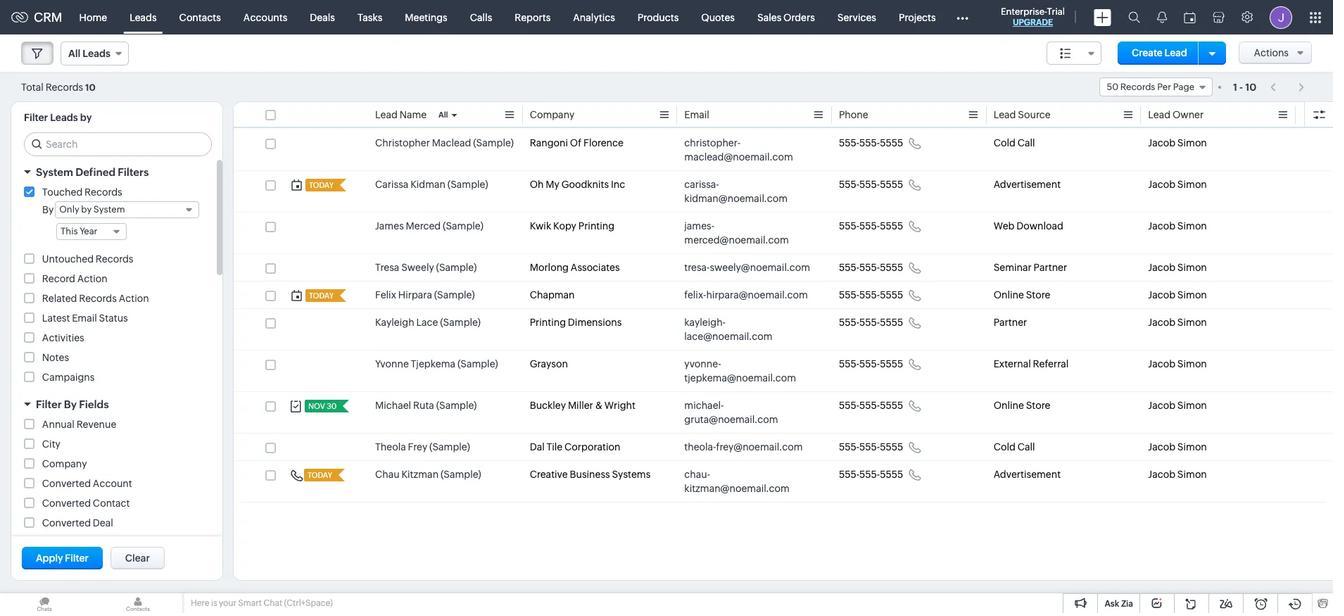 Task type: describe. For each thing, give the bounding box(es) containing it.
row group containing christopher maclead (sample)
[[234, 130, 1333, 503]]

simon for michael- gruta@noemail.com
[[1178, 400, 1207, 411]]

tjepkema@noemail.com
[[684, 372, 796, 384]]

10 for total records 10
[[85, 82, 96, 93]]

sales orders link
[[746, 0, 826, 34]]

lead name
[[375, 109, 427, 120]]

profile image
[[1270, 6, 1292, 29]]

5555 for james- merced@noemail.com
[[880, 220, 903, 232]]

campaigns
[[42, 372, 95, 383]]

chau
[[375, 469, 400, 480]]

555-555-5555 for felix-hirpara@noemail.com
[[839, 289, 903, 301]]

yvonne- tjepkema@noemail.com link
[[684, 357, 811, 385]]

jacob for christopher- maclead@noemail.com
[[1148, 137, 1176, 149]]

kitzman@noemail.com
[[684, 483, 790, 494]]

555-555-5555 for james- merced@noemail.com
[[839, 220, 903, 232]]

kwik
[[530, 220, 551, 232]]

projects
[[899, 12, 936, 23]]

system defined filters button
[[11, 160, 222, 184]]

search image
[[1128, 11, 1140, 23]]

lead owner
[[1148, 109, 1204, 120]]

chau- kitzman@noemail.com link
[[684, 467, 811, 496]]

nov 30
[[308, 402, 337, 410]]

tile
[[547, 441, 563, 453]]

jacob for michael- gruta@noemail.com
[[1148, 400, 1176, 411]]

morlong
[[530, 262, 569, 273]]

today link for felix
[[306, 289, 335, 302]]

lead for lead name
[[375, 109, 398, 120]]

simon for kayleigh- lace@noemail.com
[[1178, 317, 1207, 328]]

5555 for felix-hirpara@noemail.com
[[880, 289, 903, 301]]

maclead@noemail.com
[[684, 151, 793, 163]]

clear
[[125, 553, 150, 564]]

buckley
[[530, 400, 566, 411]]

cold for christopher- maclead@noemail.com
[[994, 137, 1016, 149]]

10 for 1 - 10
[[1245, 81, 1257, 93]]

apply filter button
[[22, 547, 103, 569]]

size image
[[1060, 47, 1072, 60]]

this year
[[61, 226, 97, 237]]

jacob simon for tresa-sweely@noemail.com
[[1148, 262, 1207, 273]]

city
[[42, 439, 60, 450]]

carissa- kidman@noemail.com link
[[684, 177, 811, 206]]

5555 for christopher- maclead@noemail.com
[[880, 137, 903, 149]]

30
[[327, 402, 337, 410]]

goodknits
[[562, 179, 609, 190]]

kayleigh- lace@noemail.com
[[684, 317, 773, 342]]

revenue
[[76, 419, 116, 430]]

Only by System field
[[55, 201, 199, 218]]

online store for michael- gruta@noemail.com
[[994, 400, 1051, 411]]

converted for converted contact
[[42, 498, 91, 509]]

0 vertical spatial leads
[[130, 12, 157, 23]]

(sample) for yvonne tjepkema (sample)
[[457, 358, 498, 370]]

reports
[[515, 12, 551, 23]]

jacob simon for yvonne- tjepkema@noemail.com
[[1148, 358, 1207, 370]]

all leads
[[68, 48, 110, 59]]

record
[[42, 273, 75, 284]]

jacob for felix-hirpara@noemail.com
[[1148, 289, 1176, 301]]

total records 10
[[21, 81, 96, 93]]

florence
[[584, 137, 624, 149]]

create lead button
[[1118, 42, 1201, 65]]

enterprise-trial upgrade
[[1001, 6, 1065, 27]]

Search text field
[[25, 133, 211, 156]]

carissa kidman (sample) link
[[375, 177, 488, 191]]

carissa
[[375, 179, 409, 190]]

simon for carissa- kidman@noemail.com
[[1178, 179, 1207, 190]]

555-555-5555 for christopher- maclead@noemail.com
[[839, 137, 903, 149]]

555-555-5555 for yvonne- tjepkema@noemail.com
[[839, 358, 903, 370]]

tresa-sweely@noemail.com link
[[684, 260, 810, 275]]

(sample) for michael ruta (sample)
[[436, 400, 477, 411]]

(sample) for felix hirpara (sample)
[[434, 289, 475, 301]]

only by system
[[59, 204, 125, 215]]

simon for theola-frey@noemail.com
[[1178, 441, 1207, 453]]

(sample) for carissa kidman (sample)
[[448, 179, 488, 190]]

hirpara@noemail.com
[[706, 289, 808, 301]]

system inside dropdown button
[[36, 166, 73, 178]]

5555 for theola-frey@noemail.com
[[880, 441, 903, 453]]

kayleigh lace (sample)
[[375, 317, 481, 328]]

filter by fields
[[36, 398, 109, 410]]

chat
[[264, 598, 282, 608]]

records for total
[[46, 81, 83, 93]]

total
[[21, 81, 44, 93]]

0 vertical spatial printing
[[578, 220, 615, 232]]

felix
[[375, 289, 396, 301]]

kidman@noemail.com
[[684, 193, 788, 204]]

online for michael- gruta@noemail.com
[[994, 400, 1024, 411]]

store for felix-hirpara@noemail.com
[[1026, 289, 1051, 301]]

untouched
[[42, 253, 94, 265]]

touched
[[42, 187, 83, 198]]

555-555-5555 for michael- gruta@noemail.com
[[839, 400, 903, 411]]

james-
[[684, 220, 715, 232]]

felix-hirpara@noemail.com link
[[684, 288, 808, 302]]

&
[[595, 400, 603, 411]]

records for untouched
[[96, 253, 133, 265]]

calls
[[470, 12, 492, 23]]

5555 for kayleigh- lace@noemail.com
[[880, 317, 903, 328]]

christopher- maclead@noemail.com link
[[684, 136, 811, 164]]

555-555-5555 for carissa- kidman@noemail.com
[[839, 179, 903, 190]]

sales
[[757, 12, 782, 23]]

by inside "dropdown button"
[[64, 398, 77, 410]]

50
[[1107, 82, 1119, 92]]

michael ruta (sample) link
[[375, 398, 477, 413]]

of
[[570, 137, 582, 149]]

lead inside 'button'
[[1165, 47, 1187, 58]]

lead for lead owner
[[1148, 109, 1171, 120]]

oh
[[530, 179, 544, 190]]

accounts link
[[232, 0, 299, 34]]

activities
[[42, 332, 84, 344]]

(ctrl+space)
[[284, 598, 333, 608]]

deal
[[93, 517, 113, 529]]

0 vertical spatial by
[[42, 204, 54, 215]]

christopher-
[[684, 137, 741, 149]]

1 vertical spatial company
[[42, 458, 87, 470]]

advertisement for chau- kitzman@noemail.com
[[994, 469, 1061, 480]]

web download
[[994, 220, 1064, 232]]

50 records per page
[[1107, 82, 1195, 92]]

555-555-5555 for theola-frey@noemail.com
[[839, 441, 903, 453]]

reports link
[[504, 0, 562, 34]]

leads for all leads
[[83, 48, 110, 59]]

related
[[42, 293, 77, 304]]

advertisement for carissa- kidman@noemail.com
[[994, 179, 1061, 190]]

0 horizontal spatial action
[[77, 273, 107, 284]]

christopher maclead (sample) link
[[375, 136, 514, 150]]

related records action
[[42, 293, 149, 304]]

dimensions
[[568, 317, 622, 328]]

account
[[93, 478, 132, 489]]

50 Records Per Page field
[[1099, 77, 1213, 96]]

felix hirpara (sample) link
[[375, 288, 475, 302]]

yvonne- tjepkema@noemail.com
[[684, 358, 796, 384]]

latest
[[42, 313, 70, 324]]

dal tile corporation
[[530, 441, 621, 453]]

create menu image
[[1094, 9, 1112, 26]]

contact
[[93, 498, 130, 509]]

felix hirpara (sample)
[[375, 289, 475, 301]]

converted for converted deal
[[42, 517, 91, 529]]

page
[[1173, 82, 1195, 92]]

upgrade
[[1013, 18, 1053, 27]]

michael- gruta@noemail.com
[[684, 400, 778, 425]]

jacob for yvonne- tjepkema@noemail.com
[[1148, 358, 1176, 370]]

sales orders
[[757, 12, 815, 23]]

external
[[994, 358, 1031, 370]]

(sample) for james merced (sample)
[[443, 220, 483, 232]]

frey
[[408, 441, 427, 453]]

5555 for carissa- kidman@noemail.com
[[880, 179, 903, 190]]

external referral
[[994, 358, 1069, 370]]

tresa
[[375, 262, 399, 273]]

james
[[375, 220, 404, 232]]

555-555-5555 for kayleigh- lace@noemail.com
[[839, 317, 903, 328]]

morlong associates
[[530, 262, 620, 273]]

system inside field
[[93, 204, 125, 215]]

555-555-5555 for tresa-sweely@noemail.com
[[839, 262, 903, 273]]

carissa kidman (sample)
[[375, 179, 488, 190]]



Task type: vqa. For each thing, say whether or not it's contained in the screenshot.
seventh row from the bottom of the page
no



Task type: locate. For each thing, give the bounding box(es) containing it.
jacob simon for felix-hirpara@noemail.com
[[1148, 289, 1207, 301]]

jacob for tresa-sweely@noemail.com
[[1148, 262, 1176, 273]]

0 vertical spatial filter
[[24, 112, 48, 123]]

(sample) right "kitzman"
[[441, 469, 481, 480]]

filter right apply
[[65, 553, 89, 564]]

tresa sweely (sample)
[[375, 262, 477, 273]]

zia
[[1121, 599, 1133, 609]]

action up 'related records action'
[[77, 273, 107, 284]]

converted down converted contact
[[42, 517, 91, 529]]

6 555-555-5555 from the top
[[839, 317, 903, 328]]

10 inside total records 10
[[85, 82, 96, 93]]

0 horizontal spatial email
[[72, 313, 97, 324]]

7 555-555-5555 from the top
[[839, 358, 903, 370]]

jacob for kayleigh- lace@noemail.com
[[1148, 317, 1176, 328]]

converted contact
[[42, 498, 130, 509]]

0 vertical spatial action
[[77, 273, 107, 284]]

system up this year field
[[93, 204, 125, 215]]

0 horizontal spatial printing
[[530, 317, 566, 328]]

latest email status
[[42, 313, 128, 324]]

0 vertical spatial by
[[80, 112, 92, 123]]

1 horizontal spatial all
[[439, 111, 448, 119]]

0 horizontal spatial by
[[42, 204, 54, 215]]

records up filter leads by
[[46, 81, 83, 93]]

5555
[[880, 137, 903, 149], [880, 179, 903, 190], [880, 220, 903, 232], [880, 262, 903, 273], [880, 289, 903, 301], [880, 317, 903, 328], [880, 358, 903, 370], [880, 400, 903, 411], [880, 441, 903, 453], [880, 469, 903, 480]]

1 converted from the top
[[42, 478, 91, 489]]

all for all
[[439, 111, 448, 119]]

calendar image
[[1184, 12, 1196, 23]]

converted up converted contact
[[42, 478, 91, 489]]

5 jacob simon from the top
[[1148, 289, 1207, 301]]

1 vertical spatial by
[[81, 204, 92, 215]]

lead right create
[[1165, 47, 1187, 58]]

0 vertical spatial company
[[530, 109, 575, 120]]

theola-
[[684, 441, 716, 453]]

leads down home
[[83, 48, 110, 59]]

converted up converted deal
[[42, 498, 91, 509]]

jacob for james- merced@noemail.com
[[1148, 220, 1176, 232]]

referral
[[1033, 358, 1069, 370]]

Other Modules field
[[947, 6, 977, 29]]

0 horizontal spatial all
[[68, 48, 80, 59]]

printing right kopy
[[578, 220, 615, 232]]

1 vertical spatial advertisement
[[994, 469, 1061, 480]]

system defined filters
[[36, 166, 149, 178]]

1 vertical spatial system
[[93, 204, 125, 215]]

1 vertical spatial by
[[64, 398, 77, 410]]

call
[[1018, 137, 1035, 149], [1018, 441, 1035, 453]]

1 vertical spatial cold call
[[994, 441, 1035, 453]]

0 vertical spatial all
[[68, 48, 80, 59]]

business
[[570, 469, 610, 480]]

records for related
[[79, 293, 117, 304]]

(sample) right sweely
[[436, 262, 477, 273]]

0 vertical spatial converted
[[42, 478, 91, 489]]

filter leads by
[[24, 112, 92, 123]]

today link for chau
[[304, 469, 334, 481]]

1 simon from the top
[[1178, 137, 1207, 149]]

0 vertical spatial cold call
[[994, 137, 1035, 149]]

cold
[[994, 137, 1016, 149], [994, 441, 1016, 453]]

1 vertical spatial printing
[[530, 317, 566, 328]]

navigation
[[1264, 77, 1312, 97]]

products
[[638, 12, 679, 23]]

records up only by system
[[85, 187, 122, 198]]

maclead
[[432, 137, 471, 149]]

services
[[838, 12, 876, 23]]

1 horizontal spatial email
[[684, 109, 710, 120]]

9 jacob from the top
[[1148, 441, 1176, 453]]

6 jacob from the top
[[1148, 317, 1176, 328]]

tasks
[[358, 12, 382, 23]]

apply
[[36, 553, 63, 564]]

signals image
[[1157, 11, 1167, 23]]

apply filter
[[36, 553, 89, 564]]

create lead
[[1132, 47, 1187, 58]]

1 horizontal spatial 10
[[1245, 81, 1257, 93]]

profile element
[[1261, 0, 1301, 34]]

(sample) right 'ruta'
[[436, 400, 477, 411]]

2 5555 from the top
[[880, 179, 903, 190]]

0 vertical spatial call
[[1018, 137, 1035, 149]]

2 vertical spatial leads
[[50, 112, 78, 123]]

0 vertical spatial advertisement
[[994, 179, 1061, 190]]

1 horizontal spatial company
[[530, 109, 575, 120]]

kayleigh- lace@noemail.com link
[[684, 315, 811, 344]]

jacob for chau- kitzman@noemail.com
[[1148, 469, 1176, 480]]

yvonne-
[[684, 358, 721, 370]]

simon for christopher- maclead@noemail.com
[[1178, 137, 1207, 149]]

2 555-555-5555 from the top
[[839, 179, 903, 190]]

2 converted from the top
[[42, 498, 91, 509]]

records up the latest email status
[[79, 293, 117, 304]]

fields
[[79, 398, 109, 410]]

4 jacob simon from the top
[[1148, 262, 1207, 273]]

0 vertical spatial store
[[1026, 289, 1051, 301]]

4 simon from the top
[[1178, 262, 1207, 273]]

1 vertical spatial call
[[1018, 441, 1035, 453]]

all inside field
[[68, 48, 80, 59]]

filter for filter leads by
[[24, 112, 48, 123]]

2 store from the top
[[1026, 400, 1051, 411]]

jacob simon for kayleigh- lace@noemail.com
[[1148, 317, 1207, 328]]

michael
[[375, 400, 411, 411]]

converted for converted account
[[42, 478, 91, 489]]

chapman
[[530, 289, 575, 301]]

1 vertical spatial leads
[[83, 48, 110, 59]]

today link for carissa
[[306, 179, 335, 191]]

grayson
[[530, 358, 568, 370]]

cold call for theola-frey@noemail.com
[[994, 441, 1035, 453]]

projects link
[[888, 0, 947, 34]]

10 simon from the top
[[1178, 469, 1207, 480]]

1 call from the top
[[1018, 137, 1035, 149]]

3 jacob from the top
[[1148, 220, 1176, 232]]

2 vertical spatial converted
[[42, 517, 91, 529]]

(sample) for tresa sweely (sample)
[[436, 262, 477, 273]]

records for 50
[[1121, 82, 1156, 92]]

lead left name at the top of page
[[375, 109, 398, 120]]

10 5555 from the top
[[880, 469, 903, 480]]

9 jacob simon from the top
[[1148, 441, 1207, 453]]

seminar
[[994, 262, 1032, 273]]

simon for felix-hirpara@noemail.com
[[1178, 289, 1207, 301]]

1 horizontal spatial leads
[[83, 48, 110, 59]]

filter for filter by fields
[[36, 398, 62, 410]]

ruta
[[413, 400, 434, 411]]

2 online store from the top
[[994, 400, 1051, 411]]

(sample) for kayleigh lace (sample)
[[440, 317, 481, 328]]

4 jacob from the top
[[1148, 262, 1176, 273]]

all up christopher maclead (sample)
[[439, 111, 448, 119]]

all up total records 10
[[68, 48, 80, 59]]

0 horizontal spatial partner
[[994, 317, 1027, 328]]

cold for theola-frey@noemail.com
[[994, 441, 1016, 453]]

1 vertical spatial online store
[[994, 400, 1051, 411]]

leads down total records 10
[[50, 112, 78, 123]]

6 simon from the top
[[1178, 317, 1207, 328]]

0 vertical spatial partner
[[1034, 262, 1067, 273]]

gruta@noemail.com
[[684, 414, 778, 425]]

jacob simon for theola-frey@noemail.com
[[1148, 441, 1207, 453]]

555-555-5555 for chau- kitzman@noemail.com
[[839, 469, 903, 480]]

email up christopher-
[[684, 109, 710, 120]]

theola
[[375, 441, 406, 453]]

0 vertical spatial today
[[309, 181, 334, 189]]

leads for filter leads by
[[50, 112, 78, 123]]

smart
[[238, 598, 262, 608]]

(sample) right frey
[[429, 441, 470, 453]]

trial
[[1047, 6, 1065, 17]]

(sample) right lace on the left
[[440, 317, 481, 328]]

1 jacob simon from the top
[[1148, 137, 1207, 149]]

(sample) for theola frey (sample)
[[429, 441, 470, 453]]

online for felix-hirpara@noemail.com
[[994, 289, 1024, 301]]

signals element
[[1149, 0, 1176, 34]]

lead for lead source
[[994, 109, 1016, 120]]

5555 for tresa-sweely@noemail.com
[[880, 262, 903, 273]]

2 vertical spatial today link
[[304, 469, 334, 481]]

1 vertical spatial all
[[439, 111, 448, 119]]

(sample) right kidman
[[448, 179, 488, 190]]

1 vertical spatial action
[[119, 293, 149, 304]]

2 call from the top
[[1018, 441, 1035, 453]]

jacob simon for james- merced@noemail.com
[[1148, 220, 1207, 232]]

8 5555 from the top
[[880, 400, 903, 411]]

chau kitzman (sample)
[[375, 469, 481, 480]]

0 vertical spatial system
[[36, 166, 73, 178]]

products link
[[626, 0, 690, 34]]

carissa- kidman@noemail.com
[[684, 179, 788, 204]]

filter inside filter by fields "dropdown button"
[[36, 398, 62, 410]]

all
[[68, 48, 80, 59], [439, 111, 448, 119]]

theola frey (sample) link
[[375, 440, 470, 454]]

records for touched
[[85, 187, 122, 198]]

online down seminar
[[994, 289, 1024, 301]]

0 horizontal spatial system
[[36, 166, 73, 178]]

8 555-555-5555 from the top
[[839, 400, 903, 411]]

2 advertisement from the top
[[994, 469, 1061, 480]]

jacob for carissa- kidman@noemail.com
[[1148, 179, 1176, 190]]

1 vertical spatial store
[[1026, 400, 1051, 411]]

1 store from the top
[[1026, 289, 1051, 301]]

buckley miller & wright
[[530, 400, 636, 411]]

9 555-555-5555 from the top
[[839, 441, 903, 453]]

create
[[1132, 47, 1163, 58]]

leads right home
[[130, 12, 157, 23]]

jacob simon for chau- kitzman@noemail.com
[[1148, 469, 1207, 480]]

1 vertical spatial today link
[[306, 289, 335, 302]]

today for chau kitzman (sample)
[[308, 471, 332, 479]]

company up rangoni
[[530, 109, 575, 120]]

printing down chapman
[[530, 317, 566, 328]]

1 555-555-5555 from the top
[[839, 137, 903, 149]]

1 horizontal spatial system
[[93, 204, 125, 215]]

tresa sweely (sample) link
[[375, 260, 477, 275]]

email down 'related records action'
[[72, 313, 97, 324]]

7 jacob simon from the top
[[1148, 358, 1207, 370]]

records right 50
[[1121, 82, 1156, 92]]

calls link
[[459, 0, 504, 34]]

store
[[1026, 289, 1051, 301], [1026, 400, 1051, 411]]

10 down all leads
[[85, 82, 96, 93]]

records inside field
[[1121, 82, 1156, 92]]

555-555-5555
[[839, 137, 903, 149], [839, 179, 903, 190], [839, 220, 903, 232], [839, 262, 903, 273], [839, 289, 903, 301], [839, 317, 903, 328], [839, 358, 903, 370], [839, 400, 903, 411], [839, 441, 903, 453], [839, 469, 903, 480]]

5555 for chau- kitzman@noemail.com
[[880, 469, 903, 480]]

0 vertical spatial online
[[994, 289, 1024, 301]]

6 5555 from the top
[[880, 317, 903, 328]]

lead left source
[[994, 109, 1016, 120]]

1 advertisement from the top
[[994, 179, 1061, 190]]

phone
[[839, 109, 868, 120]]

1 online store from the top
[[994, 289, 1051, 301]]

row group
[[234, 130, 1333, 503]]

contacts
[[179, 12, 221, 23]]

filter up "annual"
[[36, 398, 62, 410]]

(sample) for chau kitzman (sample)
[[441, 469, 481, 480]]

1 horizontal spatial action
[[119, 293, 149, 304]]

converted deal
[[42, 517, 113, 529]]

records down this year field
[[96, 253, 133, 265]]

kayleigh lace (sample) link
[[375, 315, 481, 329]]

associates
[[571, 262, 620, 273]]

5 jacob from the top
[[1148, 289, 1176, 301]]

lead
[[1165, 47, 1187, 58], [375, 109, 398, 120], [994, 109, 1016, 120], [1148, 109, 1171, 120]]

3 converted from the top
[[42, 517, 91, 529]]

system up touched
[[36, 166, 73, 178]]

4 555-555-5555 from the top
[[839, 262, 903, 273]]

company
[[530, 109, 575, 120], [42, 458, 87, 470]]

1 5555 from the top
[[880, 137, 903, 149]]

year
[[80, 226, 97, 237]]

0 vertical spatial today link
[[306, 179, 335, 191]]

(sample) right the merced in the left top of the page
[[443, 220, 483, 232]]

meetings link
[[394, 0, 459, 34]]

7 jacob from the top
[[1148, 358, 1176, 370]]

5555 for yvonne- tjepkema@noemail.com
[[880, 358, 903, 370]]

partner up "external" at bottom
[[994, 317, 1027, 328]]

annual
[[42, 419, 74, 430]]

my
[[546, 179, 560, 190]]

10 right the -
[[1245, 81, 1257, 93]]

2 cold from the top
[[994, 441, 1016, 453]]

simon for tresa-sweely@noemail.com
[[1178, 262, 1207, 273]]

2 simon from the top
[[1178, 179, 1207, 190]]

2 online from the top
[[994, 400, 1024, 411]]

record action
[[42, 273, 107, 284]]

create menu element
[[1085, 0, 1120, 34]]

action
[[77, 273, 107, 284], [119, 293, 149, 304]]

1 vertical spatial email
[[72, 313, 97, 324]]

by up annual revenue
[[64, 398, 77, 410]]

today for felix hirpara (sample)
[[309, 291, 334, 300]]

(sample) for christopher maclead (sample)
[[473, 137, 514, 149]]

5 5555 from the top
[[880, 289, 903, 301]]

defined
[[75, 166, 115, 178]]

contacts image
[[94, 593, 182, 613]]

online store
[[994, 289, 1051, 301], [994, 400, 1051, 411]]

0 vertical spatial online store
[[994, 289, 1051, 301]]

online store down seminar partner on the right of the page
[[994, 289, 1051, 301]]

christopher- maclead@noemail.com
[[684, 137, 793, 163]]

lead down the '50 records per page' field
[[1148, 109, 1171, 120]]

2 vertical spatial today
[[308, 471, 332, 479]]

None field
[[1047, 42, 1102, 65]]

all for all leads
[[68, 48, 80, 59]]

converted account
[[42, 478, 132, 489]]

2 jacob from the top
[[1148, 179, 1176, 190]]

1 vertical spatial online
[[994, 400, 1024, 411]]

filters
[[118, 166, 149, 178]]

sweely@noemail.com
[[710, 262, 810, 273]]

(sample)
[[473, 137, 514, 149], [448, 179, 488, 190], [443, 220, 483, 232], [436, 262, 477, 273], [434, 289, 475, 301], [440, 317, 481, 328], [457, 358, 498, 370], [436, 400, 477, 411], [429, 441, 470, 453], [441, 469, 481, 480]]

10 jacob simon from the top
[[1148, 469, 1207, 480]]

9 simon from the top
[[1178, 441, 1207, 453]]

5 simon from the top
[[1178, 289, 1207, 301]]

10 555-555-5555 from the top
[[839, 469, 903, 480]]

nov 30 link
[[305, 400, 338, 413]]

1 horizontal spatial printing
[[578, 220, 615, 232]]

michael- gruta@noemail.com link
[[684, 398, 811, 427]]

1 horizontal spatial by
[[64, 398, 77, 410]]

leads
[[130, 12, 157, 23], [83, 48, 110, 59], [50, 112, 78, 123]]

All Leads field
[[61, 42, 129, 65]]

7 5555 from the top
[[880, 358, 903, 370]]

today for carissa kidman (sample)
[[309, 181, 334, 189]]

crm link
[[11, 10, 62, 25]]

10 jacob from the top
[[1148, 469, 1176, 480]]

converted
[[42, 478, 91, 489], [42, 498, 91, 509], [42, 517, 91, 529]]

partner right seminar
[[1034, 262, 1067, 273]]

1 vertical spatial converted
[[42, 498, 91, 509]]

10
[[1245, 81, 1257, 93], [85, 82, 96, 93]]

4 5555 from the top
[[880, 262, 903, 273]]

oh my goodknits inc
[[530, 179, 625, 190]]

3 555-555-5555 from the top
[[839, 220, 903, 232]]

3 simon from the top
[[1178, 220, 1207, 232]]

jacob simon for carissa- kidman@noemail.com
[[1148, 179, 1207, 190]]

8 simon from the top
[[1178, 400, 1207, 411]]

3 5555 from the top
[[880, 220, 903, 232]]

cold call for christopher- maclead@noemail.com
[[994, 137, 1035, 149]]

1 horizontal spatial partner
[[1034, 262, 1067, 273]]

1 vertical spatial filter
[[36, 398, 62, 410]]

2 horizontal spatial leads
[[130, 12, 157, 23]]

jacob for theola-frey@noemail.com
[[1148, 441, 1176, 453]]

(sample) up kayleigh lace (sample)
[[434, 289, 475, 301]]

1 cold call from the top
[[994, 137, 1035, 149]]

by down total records 10
[[80, 112, 92, 123]]

by right the only
[[81, 204, 92, 215]]

owner
[[1173, 109, 1204, 120]]

2 cold call from the top
[[994, 441, 1035, 453]]

online store for felix-hirpara@noemail.com
[[994, 289, 1051, 301]]

9 5555 from the top
[[880, 441, 903, 453]]

3 jacob simon from the top
[[1148, 220, 1207, 232]]

1 vertical spatial cold
[[994, 441, 1016, 453]]

online store down external referral
[[994, 400, 1051, 411]]

store down seminar partner on the right of the page
[[1026, 289, 1051, 301]]

simon for yvonne- tjepkema@noemail.com
[[1178, 358, 1207, 370]]

tresa-
[[684, 262, 710, 273]]

(sample) right maclead
[[473, 137, 514, 149]]

0 vertical spatial email
[[684, 109, 710, 120]]

7 simon from the top
[[1178, 358, 1207, 370]]

action up status on the left of page
[[119, 293, 149, 304]]

store down external referral
[[1026, 400, 1051, 411]]

1 jacob from the top
[[1148, 137, 1176, 149]]

by left the only
[[42, 204, 54, 215]]

6 jacob simon from the top
[[1148, 317, 1207, 328]]

1 cold from the top
[[994, 137, 1016, 149]]

meetings
[[405, 12, 448, 23]]

call for christopher- maclead@noemail.com
[[1018, 137, 1035, 149]]

2 jacob simon from the top
[[1148, 179, 1207, 190]]

1 vertical spatial today
[[309, 291, 334, 300]]

jacob simon for christopher- maclead@noemail.com
[[1148, 137, 1207, 149]]

simon
[[1178, 137, 1207, 149], [1178, 179, 1207, 190], [1178, 220, 1207, 232], [1178, 262, 1207, 273], [1178, 289, 1207, 301], [1178, 317, 1207, 328], [1178, 358, 1207, 370], [1178, 400, 1207, 411], [1178, 441, 1207, 453], [1178, 469, 1207, 480]]

search element
[[1120, 0, 1149, 34]]

5555 for michael- gruta@noemail.com
[[880, 400, 903, 411]]

filter inside apply filter button
[[65, 553, 89, 564]]

jacob simon for michael- gruta@noemail.com
[[1148, 400, 1207, 411]]

merced
[[406, 220, 441, 232]]

-
[[1240, 81, 1243, 93]]

yvonne tjepkema (sample)
[[375, 358, 498, 370]]

chats image
[[0, 593, 89, 613]]

0 vertical spatial cold
[[994, 137, 1016, 149]]

This Year field
[[56, 223, 127, 240]]

simon for james- merced@noemail.com
[[1178, 220, 1207, 232]]

2 vertical spatial filter
[[65, 553, 89, 564]]

by inside only by system field
[[81, 204, 92, 215]]

leads inside field
[[83, 48, 110, 59]]

1 vertical spatial partner
[[994, 317, 1027, 328]]

8 jacob from the top
[[1148, 400, 1176, 411]]

(sample) right 'tjepkema'
[[457, 358, 498, 370]]

jacob
[[1148, 137, 1176, 149], [1148, 179, 1176, 190], [1148, 220, 1176, 232], [1148, 262, 1176, 273], [1148, 289, 1176, 301], [1148, 317, 1176, 328], [1148, 358, 1176, 370], [1148, 400, 1176, 411], [1148, 441, 1176, 453], [1148, 469, 1176, 480]]

online down "external" at bottom
[[994, 400, 1024, 411]]

simon for chau- kitzman@noemail.com
[[1178, 469, 1207, 480]]

filter down total
[[24, 112, 48, 123]]

company down the city
[[42, 458, 87, 470]]

store for michael- gruta@noemail.com
[[1026, 400, 1051, 411]]

0 horizontal spatial company
[[42, 458, 87, 470]]

james- merced@noemail.com
[[684, 220, 789, 246]]

0 horizontal spatial leads
[[50, 112, 78, 123]]

5 555-555-5555 from the top
[[839, 289, 903, 301]]

8 jacob simon from the top
[[1148, 400, 1207, 411]]

christopher maclead (sample)
[[375, 137, 514, 149]]

1 online from the top
[[994, 289, 1024, 301]]

0 horizontal spatial 10
[[85, 82, 96, 93]]

call for theola-frey@noemail.com
[[1018, 441, 1035, 453]]

records
[[46, 81, 83, 93], [1121, 82, 1156, 92], [85, 187, 122, 198], [96, 253, 133, 265], [79, 293, 117, 304]]



